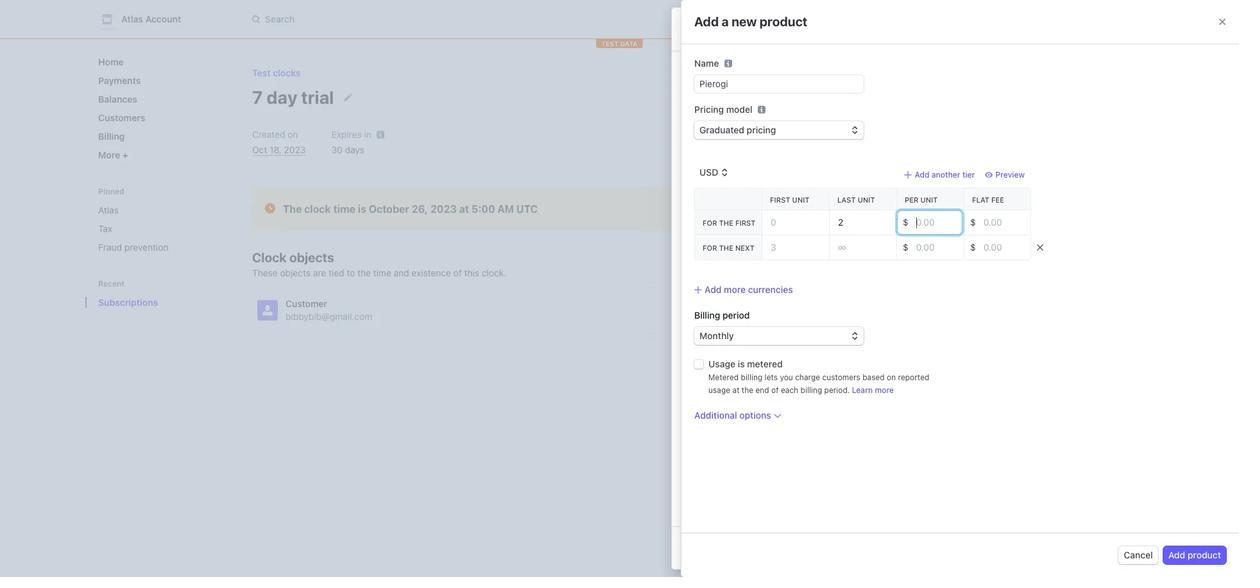 Task type: vqa. For each thing, say whether or not it's contained in the screenshot.
the Add Type icon
no



Task type: describe. For each thing, give the bounding box(es) containing it.
period
[[723, 310, 750, 321]]

preview button
[[986, 170, 1025, 180]]

expires
[[332, 129, 362, 140]]

atlas link
[[93, 200, 216, 221]]

period.
[[825, 386, 850, 395]]

this
[[464, 268, 480, 279]]

flat fee
[[973, 196, 1005, 204]]

expires in
[[332, 129, 372, 140]]

create
[[685, 22, 724, 36]]

add another tier
[[915, 170, 975, 180]]

usd
[[700, 167, 719, 178]]

pinned element
[[93, 200, 216, 258]]

0 horizontal spatial is
[[358, 204, 366, 215]]

each
[[781, 386, 799, 395]]

flat
[[973, 196, 990, 204]]

time inside clock objects these objects are tied to the time and existence of this clock.
[[373, 268, 391, 279]]

at inside metered billing lets you charge customers based on reported usage at the end of each billing period.
[[733, 386, 740, 395]]

customers
[[823, 373, 861, 383]]

oct inside created on oct 18, 2023
[[252, 144, 267, 155]]

metered
[[709, 373, 739, 383]]

atlas account button
[[98, 10, 194, 28]]

0 horizontal spatial time
[[333, 204, 356, 215]]

subscription
[[685, 153, 760, 167]]

preview
[[996, 170, 1025, 180]]

first
[[736, 219, 756, 227]]

add more currencies
[[705, 284, 793, 295]]

$ button for for the next 0.00 text box
[[898, 236, 909, 259]]

a for add
[[722, 14, 729, 29]]

created on oct 18, 2023
[[252, 129, 306, 155]]

2023 inside button
[[747, 419, 769, 430]]

are
[[313, 268, 326, 279]]

additional options button
[[695, 410, 782, 422]]

for the first
[[703, 219, 756, 227]]

on inside created on oct 18, 2023
[[288, 129, 298, 140]]

for the next
[[703, 244, 755, 252]]

for for for the next
[[703, 244, 717, 252]]

oct 26, 2023
[[715, 419, 769, 430]]

options
[[740, 410, 772, 421]]

prevention
[[124, 242, 168, 253]]

30 days
[[332, 144, 365, 155]]

cancel
[[1124, 550, 1153, 561]]

svg image
[[703, 224, 710, 231]]

advance
[[1018, 204, 1054, 214]]

atlas for atlas account
[[121, 13, 143, 24]]

5:00
[[472, 204, 495, 215]]

learn more for the rightmost learn more link
[[959, 204, 1007, 214]]

18,
[[270, 144, 282, 155]]

0 vertical spatial billing
[[741, 373, 763, 383]]

balances link
[[93, 89, 216, 110]]

oct 26, 2023 button
[[697, 416, 774, 434]]

the
[[283, 204, 302, 215]]

test data
[[602, 40, 638, 48]]

billing link
[[93, 126, 216, 147]]

1 horizontal spatial add product button
[[1164, 547, 1227, 565]]

pricing model
[[695, 104, 753, 115]]

usage
[[709, 359, 736, 370]]

product
[[697, 283, 732, 291]]

test
[[737, 22, 760, 36]]

currencies
[[748, 284, 793, 295]]

you
[[780, 373, 793, 383]]

cancel button
[[1119, 547, 1159, 565]]

usd button
[[695, 162, 734, 183]]

0.00 text field for next
[[976, 236, 1033, 259]]

per
[[905, 196, 919, 204]]

for for for the first
[[703, 219, 717, 227]]

0.00 text field for first
[[976, 211, 1033, 234]]

data
[[620, 40, 638, 48]]

billing for billing
[[98, 131, 125, 142]]

end
[[756, 386, 770, 395]]

0 horizontal spatial 26,
[[412, 204, 428, 215]]

advance time button
[[1013, 200, 1080, 218]]

the left next
[[719, 244, 734, 252]]

last unit
[[838, 196, 875, 204]]

lets
[[765, 373, 778, 383]]

core navigation links element
[[93, 51, 216, 166]]

add right cancel
[[1169, 550, 1186, 561]]

7 day trial
[[252, 86, 334, 108]]

usage is metered
[[709, 359, 783, 370]]

1 horizontal spatial add product
[[1169, 550, 1222, 561]]

name
[[695, 58, 719, 69]]

1 vertical spatial objects
[[280, 268, 311, 279]]

1 vertical spatial billing
[[801, 386, 823, 395]]

metered billing lets you charge customers based on reported usage at the end of each billing period.
[[709, 373, 930, 395]]

pricing for pricing
[[697, 251, 731, 262]]

pricing for pricing model
[[695, 104, 724, 115]]

payments link
[[93, 70, 216, 91]]

and
[[394, 268, 409, 279]]

product for right the add product 'button'
[[1188, 550, 1222, 561]]

duration
[[697, 198, 739, 210]]

more
[[98, 150, 123, 160]]

add up metered
[[697, 349, 714, 360]]

Premium Plan, sunglasses, etc. text field
[[695, 75, 864, 93]]

additional
[[695, 410, 737, 421]]

1 vertical spatial learn more link
[[852, 386, 894, 396]]

recent navigation links element
[[85, 279, 227, 313]]

unit for last unit
[[858, 196, 875, 204]]

last
[[838, 196, 856, 204]]

add for new
[[695, 14, 719, 29]]

existence
[[412, 268, 451, 279]]

0.00 text field for for the next
[[909, 236, 962, 259]]

balances
[[98, 94, 137, 105]]

model
[[727, 104, 753, 115]]

subscriptions
[[98, 297, 158, 308]]

0.00 text field for for the first
[[909, 211, 962, 234]]



Task type: locate. For each thing, give the bounding box(es) containing it.
2 horizontal spatial time
[[1057, 204, 1075, 214]]

per unit
[[905, 196, 938, 204]]

on inside metered billing lets you charge customers based on reported usage at the end of each billing period.
[[887, 373, 896, 383]]

utc
[[517, 204, 538, 215]]

1 0.00 text field from the top
[[976, 211, 1033, 234]]

first unit
[[770, 196, 810, 204]]

more inside button
[[724, 284, 746, 295]]

1 vertical spatial on
[[887, 373, 896, 383]]

add inside button
[[705, 284, 722, 295]]

0 horizontal spatial 2023
[[284, 144, 306, 155]]

1 vertical spatial of
[[772, 386, 779, 395]]

pricing down svg image at top
[[697, 251, 731, 262]]

of inside clock objects these objects are tied to the time and existence of this clock.
[[454, 268, 462, 279]]

1 0.00 text field from the top
[[909, 211, 962, 234]]

of left this
[[454, 268, 462, 279]]

1 vertical spatial product
[[716, 349, 749, 360]]

1 vertical spatial learn
[[852, 386, 873, 395]]

oct right svg icon
[[715, 419, 730, 430]]

customer inside customer bibbybib@gmail.com
[[286, 299, 327, 309]]

on up oct 18, 2023 button
[[288, 129, 298, 140]]

unit right per
[[921, 196, 938, 204]]

customer for customer bibbybib@gmail.com
[[286, 299, 327, 309]]

2 vertical spatial product
[[1188, 550, 1222, 561]]

for down duration
[[703, 219, 717, 227]]

start date field
[[711, 221, 769, 234]]

2 horizontal spatial unit
[[921, 196, 938, 204]]

2 horizontal spatial more
[[986, 204, 1007, 214]]

1 vertical spatial atlas
[[98, 205, 119, 216]]

add product up metered
[[697, 349, 749, 360]]

learn more link
[[959, 203, 1007, 216], [852, 386, 894, 396]]

0 horizontal spatial unit
[[793, 196, 810, 204]]

0 vertical spatial oct
[[252, 144, 267, 155]]

0 vertical spatial pricing
[[695, 104, 724, 115]]

october
[[369, 204, 410, 215]]

0 horizontal spatial learn more
[[852, 386, 894, 395]]

billing down charge
[[801, 386, 823, 395]]

2 horizontal spatial product
[[1188, 550, 1222, 561]]

1 vertical spatial 0.00 text field
[[909, 236, 962, 259]]

1 horizontal spatial time
[[373, 268, 391, 279]]

0 vertical spatial learn more link
[[959, 203, 1007, 216]]

fraud prevention
[[98, 242, 168, 253]]

1 horizontal spatial billing
[[695, 310, 721, 321]]

0 vertical spatial 0.00 text field
[[976, 211, 1033, 234]]

on right based
[[887, 373, 896, 383]]

dialog
[[655, 7, 1240, 578]]

0 horizontal spatial atlas
[[98, 205, 119, 216]]

at up starting
[[733, 386, 740, 395]]

1 horizontal spatial billing
[[801, 386, 823, 395]]

time left and
[[373, 268, 391, 279]]

test
[[602, 40, 619, 48]]

day
[[267, 86, 298, 108]]

end date field
[[779, 221, 837, 234]]

1 horizontal spatial on
[[887, 373, 896, 383]]

customer for customer
[[685, 65, 743, 80]]

2 0.00 text field from the top
[[909, 236, 962, 259]]

0 vertical spatial product
[[760, 14, 808, 29]]

clock.
[[482, 268, 507, 279]]

None text field
[[831, 211, 895, 234], [831, 236, 895, 259], [831, 211, 895, 234], [831, 236, 895, 259]]

0 vertical spatial learn
[[959, 204, 983, 214]]

billing up more
[[98, 131, 125, 142]]

2 vertical spatial more
[[875, 386, 894, 395]]

0 horizontal spatial learn
[[852, 386, 873, 395]]

learn more down tier on the top
[[959, 204, 1007, 214]]

charge
[[795, 373, 821, 383]]

more up the period
[[724, 284, 746, 295]]

1 vertical spatial add product button
[[1164, 547, 1227, 565]]

1 horizontal spatial bibbybib@gmail.com
[[685, 97, 771, 108]]

search
[[265, 13, 295, 24]]

of
[[454, 268, 462, 279], [772, 386, 779, 395]]

fraud
[[98, 242, 122, 253]]

26, inside button
[[732, 419, 745, 430]]

bibbybib@gmail.com down the tied on the top left of the page
[[286, 311, 372, 322]]

1 horizontal spatial learn more link
[[959, 203, 1007, 216]]

customer bibbybib@gmail.com
[[286, 299, 372, 322]]

1 vertical spatial pricing
[[697, 251, 731, 262]]

customer
[[685, 65, 743, 80], [286, 299, 327, 309]]

1 vertical spatial customer
[[286, 299, 327, 309]]

0 horizontal spatial more
[[724, 284, 746, 295]]

billing inside core navigation links element
[[98, 131, 125, 142]]

details
[[762, 153, 802, 167]]

add more currencies button
[[695, 284, 793, 297]]

product for the add product 'button' to the top
[[716, 349, 749, 360]]

1 horizontal spatial learn
[[959, 204, 983, 214]]

subscriptions link
[[93, 292, 198, 313]]

to
[[347, 268, 355, 279]]

tax link
[[93, 218, 216, 239]]

0 vertical spatial at
[[459, 204, 469, 215]]

1 for from the top
[[703, 219, 717, 227]]

these
[[252, 268, 278, 279]]

0 vertical spatial more
[[986, 204, 1007, 214]]

atlas down the pinned
[[98, 205, 119, 216]]

bibbybib@gmail.com up hopkins
[[685, 97, 771, 108]]

0 vertical spatial is
[[358, 204, 366, 215]]

0 horizontal spatial product
[[716, 349, 749, 360]]

the inside clock objects these objects are tied to the time and existence of this clock.
[[358, 268, 371, 279]]

0 horizontal spatial bibbybib@gmail.com
[[286, 311, 372, 322]]

0 horizontal spatial oct
[[252, 144, 267, 155]]

0 vertical spatial add product button
[[697, 349, 749, 361]]

the inside metered billing lets you charge customers based on reported usage at the end of each billing period.
[[742, 386, 754, 395]]

1 vertical spatial 0.00 text field
[[976, 236, 1033, 259]]

add for tier
[[915, 170, 930, 180]]

1 horizontal spatial oct
[[715, 419, 730, 430]]

bibbybib@gmail.com bob hopkins
[[685, 97, 771, 120]]

add product button up metered
[[697, 349, 749, 361]]

1 vertical spatial bibbybib@gmail.com
[[286, 311, 372, 322]]

1 horizontal spatial product
[[760, 14, 808, 29]]

billing for billing period
[[695, 310, 721, 321]]

the right to at top left
[[358, 268, 371, 279]]

clocks
[[273, 67, 301, 78]]

1 horizontal spatial is
[[738, 359, 745, 370]]

at
[[459, 204, 469, 215], [733, 386, 740, 395]]

add product button right cancel button
[[1164, 547, 1227, 565]]

learn down based
[[852, 386, 873, 395]]

2 unit from the left
[[858, 196, 875, 204]]

tier
[[963, 170, 975, 180]]

days
[[345, 144, 365, 155]]

created
[[252, 129, 285, 140]]

atlas for atlas
[[98, 205, 119, 216]]

0 horizontal spatial billing
[[741, 373, 763, 383]]

1 horizontal spatial customer
[[685, 65, 743, 80]]

bill  starting
[[697, 396, 753, 407]]

learn more link down based
[[852, 386, 894, 396]]

learn
[[959, 204, 983, 214], [852, 386, 873, 395]]

recent
[[98, 279, 125, 289]]

a left "new"
[[722, 14, 729, 29]]

1 vertical spatial add product
[[1169, 550, 1222, 561]]

billing down usage is metered on the right of page
[[741, 373, 763, 383]]

add left the another
[[915, 170, 930, 180]]

more down based
[[875, 386, 894, 395]]

unit right last
[[858, 196, 875, 204]]

add for currencies
[[705, 284, 722, 295]]

atlas inside button
[[121, 13, 143, 24]]

oct inside button
[[715, 419, 730, 430]]

of right end
[[772, 386, 779, 395]]

0.00 text field
[[976, 211, 1033, 234], [976, 236, 1033, 259]]

info element
[[758, 106, 766, 114]]

dialog containing create a test subscription
[[655, 7, 1240, 578]]

1 vertical spatial is
[[738, 359, 745, 370]]

unit for first unit
[[793, 196, 810, 204]]

clock
[[252, 250, 287, 265]]

pricing left model
[[695, 104, 724, 115]]

add product right cancel
[[1169, 550, 1222, 561]]

$ button for for the first 0.00 text box
[[898, 211, 909, 234]]

the left first
[[719, 219, 734, 227]]

pinned
[[98, 187, 124, 196]]

learn more for learn more link to the bottom
[[852, 386, 894, 395]]

0 vertical spatial on
[[288, 129, 298, 140]]

pinned navigation links element
[[93, 186, 216, 258]]

0 vertical spatial learn more
[[959, 204, 1007, 214]]

a for create
[[727, 22, 734, 36]]

0.00 text field
[[909, 211, 962, 234], [909, 236, 962, 259]]

the
[[719, 219, 734, 227], [719, 244, 734, 252], [358, 268, 371, 279], [742, 386, 754, 395]]

new
[[732, 14, 757, 29]]

the left end
[[742, 386, 754, 395]]

learn for the rightmost learn more link
[[959, 204, 983, 214]]

customer down are
[[286, 299, 327, 309]]

atlas left the account
[[121, 13, 143, 24]]

info image
[[758, 106, 766, 114]]

svg image
[[702, 421, 710, 429]]

1 vertical spatial at
[[733, 386, 740, 395]]

0 vertical spatial bibbybib@gmail.com
[[685, 97, 771, 108]]

of inside metered billing lets you charge customers based on reported usage at the end of each billing period.
[[772, 386, 779, 395]]

payments
[[98, 75, 141, 86]]

test
[[252, 67, 271, 78]]

2 0.00 text field from the top
[[976, 236, 1033, 259]]

learn more down based
[[852, 386, 894, 395]]

1 vertical spatial 2023
[[431, 204, 457, 215]]

for down svg image at top
[[703, 244, 717, 252]]

1 vertical spatial more
[[724, 284, 746, 295]]

0 vertical spatial of
[[454, 268, 462, 279]]

1 horizontal spatial more
[[875, 386, 894, 395]]

product
[[760, 14, 808, 29], [716, 349, 749, 360], [1188, 550, 1222, 561]]

1 vertical spatial oct
[[715, 419, 730, 430]]

additional options
[[695, 410, 772, 421]]

0 horizontal spatial on
[[288, 129, 298, 140]]

1 horizontal spatial learn more
[[959, 204, 1007, 214]]

unit right first
[[793, 196, 810, 204]]

customer up pricing model
[[685, 65, 743, 80]]

more
[[986, 204, 1007, 214], [724, 284, 746, 295], [875, 386, 894, 395]]

1 unit from the left
[[793, 196, 810, 204]]

$ button for 0.00 text field related to next
[[966, 236, 976, 259]]

learn for learn more link to the bottom
[[852, 386, 873, 395]]

0 horizontal spatial billing
[[98, 131, 125, 142]]

clock
[[304, 204, 331, 215]]

time inside button
[[1057, 204, 1075, 214]]

2 horizontal spatial 2023
[[747, 419, 769, 430]]

advance time
[[1018, 204, 1075, 214]]

0 vertical spatial 2023
[[284, 144, 306, 155]]

fraud prevention link
[[93, 237, 216, 258]]

$ button for first's 0.00 text field
[[966, 211, 976, 234]]

for
[[703, 219, 717, 227], [703, 244, 717, 252]]

at left '5:00' at left top
[[459, 204, 469, 215]]

time right clock
[[333, 204, 356, 215]]

1 horizontal spatial of
[[772, 386, 779, 395]]

add left "new"
[[695, 14, 719, 29]]

first
[[770, 196, 791, 204]]

Search search field
[[245, 7, 607, 31]]

2023 inside created on oct 18, 2023
[[284, 144, 306, 155]]

1 vertical spatial 26,
[[732, 419, 745, 430]]

add product
[[697, 349, 749, 360], [1169, 550, 1222, 561]]

0 vertical spatial objects
[[289, 250, 334, 265]]

atlas inside pinned element
[[98, 205, 119, 216]]

bibbybib@gmail.com
[[685, 97, 771, 108], [286, 311, 372, 322]]

tied
[[329, 268, 344, 279]]

0 vertical spatial add product
[[697, 349, 749, 360]]

is right usage
[[738, 359, 745, 370]]

7
[[252, 86, 263, 108]]

hopkins
[[703, 110, 736, 120]]

0 horizontal spatial add product button
[[697, 349, 749, 361]]

am
[[498, 204, 514, 215]]

unit for per unit
[[921, 196, 938, 204]]

oct left 18,
[[252, 144, 267, 155]]

learn left fee
[[959, 204, 983, 214]]

atlas account
[[121, 13, 181, 24]]

objects left are
[[280, 268, 311, 279]]

a
[[722, 14, 729, 29], [727, 22, 734, 36]]

billing left the period
[[695, 310, 721, 321]]

2 for from the top
[[703, 244, 717, 252]]

add inside "button"
[[915, 170, 930, 180]]

1 horizontal spatial 2023
[[431, 204, 457, 215]]

more down the preview button
[[986, 204, 1007, 214]]

add
[[695, 14, 719, 29], [915, 170, 930, 180], [705, 284, 722, 295], [697, 349, 714, 360], [1169, 550, 1186, 561]]

1 vertical spatial learn more
[[852, 386, 894, 395]]

trial
[[301, 86, 334, 108]]

0 vertical spatial for
[[703, 219, 717, 227]]

1 horizontal spatial atlas
[[121, 13, 143, 24]]

next
[[736, 244, 755, 252]]

0 horizontal spatial add product
[[697, 349, 749, 360]]

0 vertical spatial customer
[[685, 65, 743, 80]]

unit
[[793, 196, 810, 204], [858, 196, 875, 204], [921, 196, 938, 204]]

bob
[[685, 110, 701, 120]]

0 horizontal spatial learn more link
[[852, 386, 894, 396]]

test clocks link
[[252, 67, 301, 78]]

1 horizontal spatial 26,
[[732, 419, 745, 430]]

add up billing period
[[705, 284, 722, 295]]

0 horizontal spatial of
[[454, 268, 462, 279]]

time right advance
[[1057, 204, 1075, 214]]

add a new product
[[695, 14, 808, 29]]

learn more link down tier on the top
[[959, 203, 1007, 216]]

None text field
[[763, 211, 828, 234], [763, 236, 828, 259], [763, 211, 828, 234], [763, 236, 828, 259]]

0 vertical spatial billing
[[98, 131, 125, 142]]

0 vertical spatial 0.00 text field
[[909, 211, 962, 234]]

2 vertical spatial 2023
[[747, 419, 769, 430]]

1 vertical spatial billing
[[695, 310, 721, 321]]

1 horizontal spatial unit
[[858, 196, 875, 204]]

0 horizontal spatial customer
[[286, 299, 327, 309]]

1 horizontal spatial at
[[733, 386, 740, 395]]

tax
[[98, 223, 112, 234]]

3 unit from the left
[[921, 196, 938, 204]]

add another tier button
[[905, 170, 975, 180]]

objects up are
[[289, 250, 334, 265]]

a left test
[[727, 22, 734, 36]]

clock objects these objects are tied to the time and existence of this clock.
[[252, 250, 507, 279]]

0 vertical spatial atlas
[[121, 13, 143, 24]]

customers
[[98, 112, 145, 123]]

test clocks
[[252, 67, 301, 78]]

subscription
[[762, 22, 836, 36]]

1 vertical spatial for
[[703, 244, 717, 252]]

0 vertical spatial 26,
[[412, 204, 428, 215]]

objects
[[289, 250, 334, 265], [280, 268, 311, 279]]

account
[[145, 13, 181, 24]]

home
[[98, 56, 124, 67]]

0 horizontal spatial at
[[459, 204, 469, 215]]

is left october
[[358, 204, 366, 215]]



